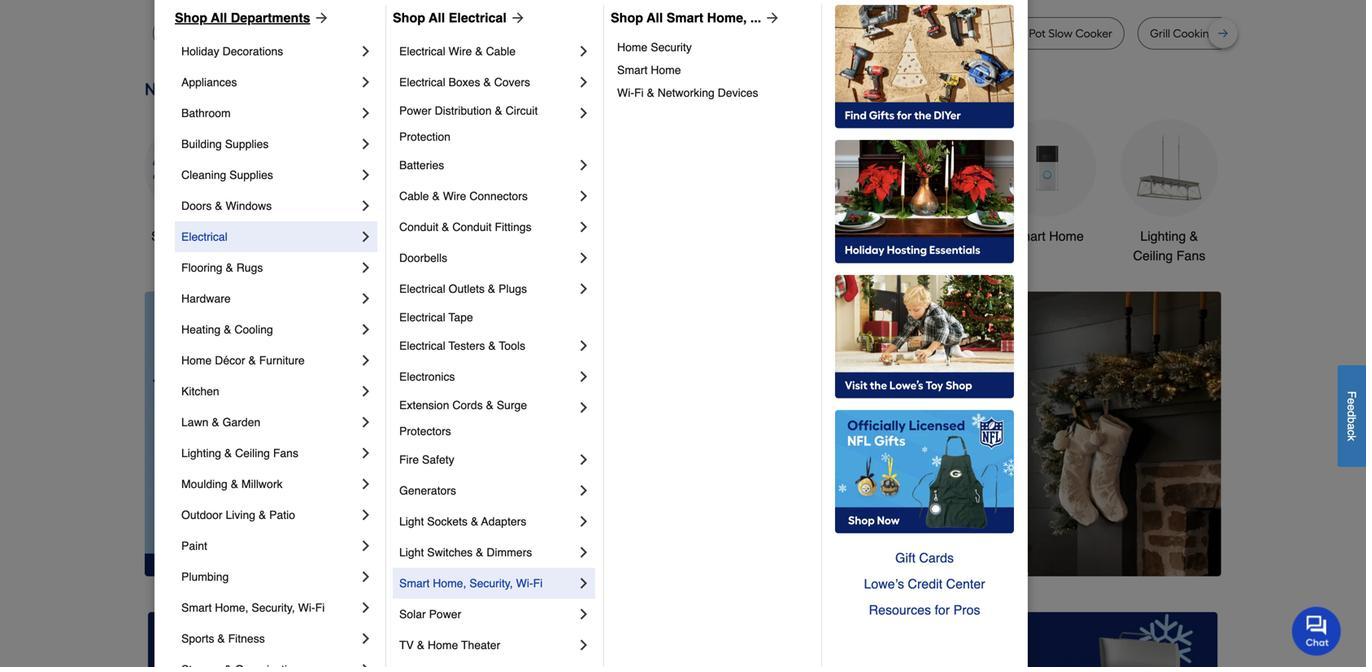 Task type: describe. For each thing, give the bounding box(es) containing it.
0 horizontal spatial bathroom link
[[181, 98, 358, 129]]

scroll to item #5 image
[[904, 547, 943, 553]]

lowe's credit center
[[864, 576, 986, 591]]

d
[[1346, 411, 1359, 417]]

tools link
[[389, 119, 486, 246]]

fi for chevron right icon for smart home, security, wi-fi
[[533, 577, 543, 590]]

gift
[[896, 550, 916, 565]]

& inside power distribution & circuit protection
[[495, 104, 503, 117]]

smart home, security, wi-fi link for chevron right icon for smart home, security, wi-fi
[[399, 568, 576, 599]]

1 horizontal spatial smart home
[[1011, 229, 1084, 244]]

doorbells
[[399, 251, 448, 264]]

tools inside tools link
[[422, 229, 453, 244]]

smart home, security, wi-fi link for smart home, security, wi-fi chevron right image
[[181, 592, 358, 623]]

equipment
[[773, 248, 835, 263]]

0 horizontal spatial security,
[[252, 601, 295, 614]]

doors & windows link
[[181, 190, 358, 221]]

electrical boxes & covers link
[[399, 67, 576, 98]]

shop these last-minute gifts. $99 or less. quantities are limited and won't last. image
[[145, 292, 408, 576]]

chevron right image for tv & home theater
[[576, 637, 592, 653]]

hardware link
[[181, 283, 358, 314]]

electrical testers & tools link
[[399, 330, 576, 361]]

arrow left image
[[447, 434, 464, 450]]

1 slow from the left
[[385, 26, 409, 40]]

supplies for cleaning supplies
[[230, 168, 273, 181]]

k
[[1346, 435, 1359, 441]]

1 vertical spatial smart home link
[[999, 119, 1097, 246]]

0 horizontal spatial fans
[[273, 447, 299, 460]]

cleaning
[[181, 168, 226, 181]]

smart inside shop all smart home, ... link
[[667, 10, 704, 25]]

shop all electrical
[[393, 10, 507, 25]]

chevron right image for electrical
[[358, 229, 374, 245]]

find gifts for the diyer. image
[[835, 5, 1014, 129]]

grill cooking grate & warming rack
[[1150, 26, 1339, 40]]

shop for shop all smart home, ...
[[611, 10, 643, 25]]

power inside power distribution & circuit protection
[[399, 104, 432, 117]]

plumbing link
[[181, 561, 358, 592]]

electrical for electrical testers & tools
[[399, 339, 446, 352]]

power distribution & circuit protection
[[399, 104, 541, 143]]

paint link
[[181, 530, 358, 561]]

living
[[226, 508, 255, 521]]

light for light sockets & adapters
[[399, 515, 424, 528]]

1 vertical spatial bathroom
[[898, 229, 954, 244]]

electrical for electrical wire & cable
[[399, 45, 446, 58]]

shop all smart home, ...
[[611, 10, 762, 25]]

home inside 'link'
[[617, 41, 648, 54]]

grill
[[1150, 26, 1171, 40]]

chevron right image for sports & fitness
[[358, 630, 374, 647]]

b
[[1346, 417, 1359, 423]]

chevron right image for doorbells
[[576, 250, 592, 266]]

gift cards
[[896, 550, 954, 565]]

chevron right image for electrical testers & tools
[[576, 338, 592, 354]]

resources for pros
[[869, 602, 981, 617]]

home, for chevron right icon for smart home, security, wi-fi
[[433, 577, 466, 590]]

garden
[[223, 416, 261, 429]]

light for light switches & dimmers
[[399, 546, 424, 559]]

fi for smart home, security, wi-fi chevron right image
[[315, 601, 325, 614]]

connectors
[[470, 190, 528, 203]]

plugs
[[499, 282, 527, 295]]

chevron right image for lighting & ceiling fans
[[358, 445, 374, 461]]

rack
[[1314, 26, 1339, 40]]

electrical up flooring
[[181, 230, 228, 243]]

1 horizontal spatial lighting
[[1141, 229, 1186, 244]]

sports & fitness link
[[181, 623, 358, 654]]

home décor & furniture
[[181, 354, 305, 367]]

0 horizontal spatial lighting & ceiling fans
[[181, 447, 299, 460]]

new deals every day during 25 days of deals image
[[145, 76, 1222, 103]]

generators link
[[399, 475, 576, 506]]

sports
[[181, 632, 214, 645]]

chevron right image for electronics
[[576, 368, 592, 385]]

moulding
[[181, 478, 228, 491]]

batteries link
[[399, 150, 576, 181]]

fire
[[399, 453, 419, 466]]

appliances
[[181, 76, 237, 89]]

up to 35 percent off select small appliances. image
[[514, 612, 853, 667]]

doors
[[181, 199, 212, 212]]

décor
[[215, 354, 245, 367]]

conduit & conduit fittings
[[399, 220, 532, 233]]

chevron right image for heating & cooling
[[358, 321, 374, 338]]

christmas
[[530, 229, 589, 244]]

tape
[[449, 311, 473, 324]]

fans inside 'lighting & ceiling fans'
[[1177, 248, 1206, 263]]

doorbells link
[[399, 242, 576, 273]]

batteries
[[399, 159, 444, 172]]

light switches & dimmers
[[399, 546, 532, 559]]

chevron right image for conduit & conduit fittings
[[576, 219, 592, 235]]

pot for crock pot cooking pot
[[784, 26, 801, 40]]

grate
[[1220, 26, 1249, 40]]

warming
[[1263, 26, 1311, 40]]

tools inside "electrical testers & tools" link
[[499, 339, 526, 352]]

1 vertical spatial lighting
[[181, 447, 221, 460]]

appliances link
[[181, 67, 358, 98]]

shop all departments
[[175, 10, 310, 25]]

electrical outlets & plugs link
[[399, 273, 576, 304]]

supplies for building supplies
[[225, 137, 269, 150]]

c
[[1346, 430, 1359, 435]]

chevron right image for bathroom
[[358, 105, 374, 121]]

f e e d b a c k button
[[1338, 365, 1367, 467]]

electrical tape link
[[399, 304, 592, 330]]

2 cooking from the left
[[1173, 26, 1217, 40]]

protection
[[399, 130, 451, 143]]

cleaning supplies link
[[181, 159, 358, 190]]

get up to 2 free select tools or batteries when you buy 1 with select purchases. image
[[148, 612, 488, 667]]

shop all electrical link
[[393, 8, 526, 28]]

distribution
[[435, 104, 492, 117]]

shop all smart home, ... link
[[611, 8, 781, 28]]

chevron right image for plumbing
[[358, 569, 374, 585]]

electronics link
[[399, 361, 576, 392]]

kitchen
[[181, 385, 219, 398]]

resources for pros link
[[835, 597, 1014, 623]]

instant
[[904, 26, 939, 40]]

a
[[1346, 423, 1359, 430]]

1 horizontal spatial lighting & ceiling fans link
[[1121, 119, 1219, 266]]

electrical wire & cable
[[399, 45, 516, 58]]

switches
[[427, 546, 473, 559]]

cable inside electrical wire & cable link
[[486, 45, 516, 58]]

home, for smart home, security, wi-fi chevron right image
[[215, 601, 248, 614]]

home security
[[617, 41, 692, 54]]

cable & wire connectors link
[[399, 181, 576, 211]]

power distribution & circuit protection link
[[399, 98, 576, 150]]

heating
[[181, 323, 221, 336]]

resources
[[869, 602, 931, 617]]

electrical up electrical wire & cable link
[[449, 10, 507, 25]]

outdoor living & patio
[[181, 508, 295, 521]]

extension
[[399, 399, 449, 412]]

electrical link
[[181, 221, 358, 252]]

f
[[1346, 391, 1359, 398]]

deals
[[203, 229, 236, 244]]

electrical wire & cable link
[[399, 36, 576, 67]]

lawn & garden link
[[181, 407, 358, 438]]

triple
[[354, 26, 382, 40]]

f e e d b a c k
[[1346, 391, 1359, 441]]

chevron right image for solar power
[[576, 606, 592, 622]]

chevron right image for flooring & rugs
[[358, 259, 374, 276]]

1 vertical spatial wire
[[443, 190, 466, 203]]

light sockets & adapters link
[[399, 506, 576, 537]]



Task type: vqa. For each thing, say whether or not it's contained in the screenshot.
Cards
yes



Task type: locate. For each thing, give the bounding box(es) containing it.
arrow right image
[[507, 10, 526, 26], [762, 10, 781, 26], [1192, 434, 1208, 450]]

home security link
[[617, 36, 810, 59]]

chevron right image for holiday decorations
[[358, 43, 374, 59]]

0 vertical spatial fans
[[1177, 248, 1206, 263]]

1 light from the top
[[399, 515, 424, 528]]

kitchen link
[[181, 376, 358, 407]]

chevron right image for generators
[[576, 482, 592, 499]]

0 horizontal spatial decorations
[[223, 45, 283, 58]]

1 horizontal spatial decorations
[[525, 248, 594, 263]]

smart home, security, wi-fi for smart home, security, wi-fi chevron right image's 'smart home, security, wi-fi' link
[[181, 601, 325, 614]]

smart home, security, wi-fi link
[[399, 568, 576, 599], [181, 592, 358, 623]]

1 vertical spatial security,
[[252, 601, 295, 614]]

chevron right image for power distribution & circuit protection
[[576, 105, 592, 121]]

0 vertical spatial supplies
[[225, 137, 269, 150]]

wi- down 'home security'
[[617, 86, 634, 99]]

0 horizontal spatial smart home, security, wi-fi link
[[181, 592, 358, 623]]

1 horizontal spatial lighting & ceiling fans
[[1134, 229, 1206, 263]]

tools up doorbells
[[422, 229, 453, 244]]

safety
[[422, 453, 454, 466]]

2 conduit from the left
[[453, 220, 492, 233]]

1 horizontal spatial home,
[[433, 577, 466, 590]]

1 vertical spatial ceiling
[[235, 447, 270, 460]]

outdoor up "equipment"
[[757, 229, 804, 244]]

light inside light switches & dimmers link
[[399, 546, 424, 559]]

0 vertical spatial smart home
[[617, 63, 681, 76]]

0 horizontal spatial lighting
[[181, 447, 221, 460]]

1 horizontal spatial arrow right image
[[762, 10, 781, 26]]

conduit down the cable & wire connectors
[[453, 220, 492, 233]]

&
[[1252, 26, 1260, 40], [475, 45, 483, 58], [484, 76, 491, 89], [647, 86, 655, 99], [495, 104, 503, 117], [432, 190, 440, 203], [215, 199, 223, 212], [442, 220, 449, 233], [842, 229, 850, 244], [1190, 229, 1199, 244], [226, 261, 233, 274], [488, 282, 496, 295], [224, 323, 231, 336], [488, 339, 496, 352], [248, 354, 256, 367], [486, 399, 494, 412], [212, 416, 219, 429], [224, 447, 232, 460], [231, 478, 238, 491], [259, 508, 266, 521], [471, 515, 479, 528], [476, 546, 484, 559], [217, 632, 225, 645], [417, 639, 425, 652]]

chevron right image for light switches & dimmers
[[576, 544, 592, 560]]

1 horizontal spatial fans
[[1177, 248, 1206, 263]]

2 horizontal spatial tools
[[808, 229, 838, 244]]

smart home, security, wi-fi link down light switches & dimmers
[[399, 568, 576, 599]]

boxes
[[449, 76, 480, 89]]

chevron right image for batteries
[[576, 157, 592, 173]]

wi-fi & networking devices link
[[617, 81, 810, 104]]

chevron right image for fire safety
[[576, 451, 592, 468]]

for
[[935, 602, 950, 617]]

2 cooker from the left
[[1076, 26, 1113, 40]]

wi- up sports & fitness link
[[298, 601, 315, 614]]

recommended searches for you heading
[[145, 0, 1222, 4]]

shop up triple slow cooker
[[393, 10, 425, 25]]

supplies
[[225, 137, 269, 150], [230, 168, 273, 181]]

1 vertical spatial smart home, security, wi-fi
[[181, 601, 325, 614]]

holiday
[[181, 45, 219, 58]]

0 horizontal spatial cooking
[[803, 26, 847, 40]]

decorations for christmas
[[525, 248, 594, 263]]

all up the holiday decorations
[[211, 10, 227, 25]]

0 horizontal spatial smart home
[[617, 63, 681, 76]]

electrical left tape
[[399, 311, 446, 324]]

0 vertical spatial outdoor
[[757, 229, 804, 244]]

all up triple slow cooker
[[429, 10, 445, 25]]

tv & home theater
[[399, 639, 500, 652]]

tv
[[399, 639, 414, 652]]

& inside extension cords & surge protectors
[[486, 399, 494, 412]]

tools up "equipment"
[[808, 229, 838, 244]]

lighting & ceiling fans
[[1134, 229, 1206, 263], [181, 447, 299, 460]]

all up 'home security'
[[647, 10, 663, 25]]

1 horizontal spatial bathroom link
[[877, 119, 975, 246]]

1 vertical spatial outdoor
[[181, 508, 223, 521]]

2 horizontal spatial home,
[[707, 10, 747, 25]]

smart home, security, wi-fi for 'smart home, security, wi-fi' link associated with chevron right icon for smart home, security, wi-fi
[[399, 577, 543, 590]]

plumbing
[[181, 570, 229, 583]]

wi-fi & networking devices
[[617, 86, 759, 99]]

crock down '...'
[[751, 26, 781, 40]]

cable
[[486, 45, 516, 58], [399, 190, 429, 203]]

0 vertical spatial wire
[[449, 45, 472, 58]]

chevron right image for paint
[[358, 538, 374, 554]]

holiday decorations
[[181, 45, 283, 58]]

electrical left the "boxes" in the left of the page
[[399, 76, 446, 89]]

1 vertical spatial fi
[[533, 577, 543, 590]]

conduit up doorbells
[[399, 220, 439, 233]]

1 horizontal spatial smart home, security, wi-fi link
[[399, 568, 576, 599]]

fi down plumbing link
[[315, 601, 325, 614]]

lawn
[[181, 416, 209, 429]]

covers
[[494, 76, 530, 89]]

decorations inside "link"
[[525, 248, 594, 263]]

up to 30 percent off select grills and accessories. image
[[879, 612, 1219, 667]]

electronics
[[399, 370, 455, 383]]

power up protection
[[399, 104, 432, 117]]

cords
[[453, 399, 483, 412]]

2 e from the top
[[1346, 404, 1359, 411]]

electrical outlets & plugs
[[399, 282, 527, 295]]

1 vertical spatial supplies
[[230, 168, 273, 181]]

cable inside cable & wire connectors link
[[399, 190, 429, 203]]

decorations down christmas
[[525, 248, 594, 263]]

electrical up the electronics
[[399, 339, 446, 352]]

all right shop
[[185, 229, 199, 244]]

1 horizontal spatial bathroom
[[898, 229, 954, 244]]

2 slow from the left
[[1049, 26, 1073, 40]]

2 pot from the left
[[850, 26, 866, 40]]

ceiling inside 'lighting & ceiling fans'
[[1134, 248, 1173, 263]]

patio
[[269, 508, 295, 521]]

scroll to item #2 image
[[784, 547, 823, 553]]

all for deals
[[185, 229, 199, 244]]

1 crock from the left
[[751, 26, 781, 40]]

electrical for electrical tape
[[399, 311, 446, 324]]

0 vertical spatial lighting
[[1141, 229, 1186, 244]]

0 horizontal spatial crock
[[751, 26, 781, 40]]

cable & wire connectors
[[399, 190, 528, 203]]

1 vertical spatial smart home
[[1011, 229, 1084, 244]]

crock pot slow cooker
[[996, 26, 1113, 40]]

wire up conduit & conduit fittings
[[443, 190, 466, 203]]

0 horizontal spatial arrow right image
[[507, 10, 526, 26]]

holiday decorations link
[[181, 36, 358, 67]]

visit the lowe's toy shop. image
[[835, 275, 1014, 399]]

0 horizontal spatial smart home link
[[617, 59, 810, 81]]

chevron right image for outdoor living & patio
[[358, 507, 374, 523]]

1 horizontal spatial tools
[[499, 339, 526, 352]]

circuit
[[506, 104, 538, 117]]

bathroom
[[181, 107, 231, 120], [898, 229, 954, 244]]

chevron right image for electrical boxes & covers
[[576, 74, 592, 90]]

cards
[[919, 550, 954, 565]]

0 vertical spatial lighting & ceiling fans link
[[1121, 119, 1219, 266]]

home
[[617, 41, 648, 54], [651, 63, 681, 76], [1050, 229, 1084, 244], [181, 354, 212, 367], [428, 639, 458, 652]]

chevron right image for lawn & garden
[[358, 414, 374, 430]]

holiday hosting essentials. image
[[835, 140, 1014, 264]]

1 vertical spatial fans
[[273, 447, 299, 460]]

0 horizontal spatial slow
[[385, 26, 409, 40]]

0 vertical spatial light
[[399, 515, 424, 528]]

outdoor inside outdoor tools & equipment
[[757, 229, 804, 244]]

arrow right image for shop all electrical
[[507, 10, 526, 26]]

chevron right image for moulding & millwork
[[358, 476, 374, 492]]

electrical for electrical boxes & covers
[[399, 76, 446, 89]]

1 vertical spatial decorations
[[525, 248, 594, 263]]

4 pot from the left
[[1029, 26, 1046, 40]]

power up tv & home theater in the bottom of the page
[[429, 608, 461, 621]]

light switches & dimmers link
[[399, 537, 576, 568]]

1 horizontal spatial cooker
[[1076, 26, 1113, 40]]

2 horizontal spatial shop
[[611, 10, 643, 25]]

chevron right image
[[358, 43, 374, 59], [358, 74, 374, 90], [576, 105, 592, 121], [358, 136, 374, 152], [576, 188, 592, 204], [358, 259, 374, 276], [576, 281, 592, 297], [358, 290, 374, 307], [576, 338, 592, 354], [358, 352, 374, 368], [576, 482, 592, 499], [576, 544, 592, 560], [358, 600, 374, 616], [358, 630, 374, 647]]

decorations down "shop all departments" link
[[223, 45, 283, 58]]

3 pot from the left
[[942, 26, 959, 40]]

electrical boxes & covers
[[399, 76, 530, 89]]

light inside light sockets & adapters link
[[399, 515, 424, 528]]

tools inside outdoor tools & equipment
[[808, 229, 838, 244]]

shop up holiday
[[175, 10, 207, 25]]

cooling
[[235, 323, 273, 336]]

ceiling
[[1134, 248, 1173, 263], [235, 447, 270, 460]]

arrow right image inside 'shop all electrical' link
[[507, 10, 526, 26]]

wire
[[449, 45, 472, 58], [443, 190, 466, 203]]

cooking
[[803, 26, 847, 40], [1173, 26, 1217, 40]]

0 vertical spatial smart home, security, wi-fi
[[399, 577, 543, 590]]

light left switches
[[399, 546, 424, 559]]

2 light from the top
[[399, 546, 424, 559]]

0 horizontal spatial wi-
[[298, 601, 315, 614]]

electrical down doorbells
[[399, 282, 446, 295]]

solar power link
[[399, 599, 576, 630]]

cable down batteries
[[399, 190, 429, 203]]

chevron right image for appliances
[[358, 74, 374, 90]]

0 horizontal spatial outdoor
[[181, 508, 223, 521]]

crock for crock pot cooking pot
[[751, 26, 781, 40]]

tools down "electrical tape" link
[[499, 339, 526, 352]]

chevron right image for home décor & furniture
[[358, 352, 374, 368]]

fi up solar power link
[[533, 577, 543, 590]]

0 vertical spatial power
[[399, 104, 432, 117]]

chevron right image for smart home, security, wi-fi
[[576, 575, 592, 591]]

wire up the "boxes" in the left of the page
[[449, 45, 472, 58]]

fitness
[[228, 632, 265, 645]]

chevron right image
[[576, 43, 592, 59], [576, 74, 592, 90], [358, 105, 374, 121], [576, 157, 592, 173], [358, 167, 374, 183], [358, 198, 374, 214], [576, 219, 592, 235], [358, 229, 374, 245], [576, 250, 592, 266], [358, 321, 374, 338], [576, 368, 592, 385], [358, 383, 374, 399], [576, 399, 592, 416], [358, 414, 374, 430], [358, 445, 374, 461], [576, 451, 592, 468], [358, 476, 374, 492], [358, 507, 374, 523], [576, 513, 592, 530], [358, 538, 374, 554], [358, 569, 374, 585], [576, 575, 592, 591], [576, 606, 592, 622], [576, 637, 592, 653], [358, 661, 374, 667]]

0 horizontal spatial lighting & ceiling fans link
[[181, 438, 358, 469]]

instant pot
[[904, 26, 959, 40]]

doors & windows
[[181, 199, 272, 212]]

& inside outdoor tools & equipment
[[842, 229, 850, 244]]

shop inside "shop all departments" link
[[175, 10, 207, 25]]

0 vertical spatial fi
[[634, 86, 644, 99]]

chevron right image for electrical outlets & plugs
[[576, 281, 592, 297]]

shop for shop all departments
[[175, 10, 207, 25]]

christmas decorations
[[525, 229, 594, 263]]

1 vertical spatial cable
[[399, 190, 429, 203]]

0 horizontal spatial tools
[[422, 229, 453, 244]]

2 vertical spatial wi-
[[298, 601, 315, 614]]

decorations for holiday
[[223, 45, 283, 58]]

shop inside shop all smart home, ... link
[[611, 10, 643, 25]]

wi- down dimmers
[[516, 577, 533, 590]]

shop
[[175, 10, 207, 25], [393, 10, 425, 25], [611, 10, 643, 25]]

home,
[[707, 10, 747, 25], [433, 577, 466, 590], [215, 601, 248, 614]]

0 vertical spatial bathroom
[[181, 107, 231, 120]]

triple slow cooker
[[354, 26, 449, 40]]

supplies inside the cleaning supplies link
[[230, 168, 273, 181]]

1 horizontal spatial shop
[[393, 10, 425, 25]]

0 vertical spatial security,
[[470, 577, 513, 590]]

1 horizontal spatial crock
[[996, 26, 1027, 40]]

arrow right image
[[310, 10, 330, 26]]

flooring
[[181, 261, 223, 274]]

conduit
[[399, 220, 439, 233], [453, 220, 492, 233]]

tv & home theater link
[[399, 630, 576, 661]]

1 cooker from the left
[[412, 26, 449, 40]]

lighting
[[1141, 229, 1186, 244], [181, 447, 221, 460]]

security, down light switches & dimmers link
[[470, 577, 513, 590]]

e up b
[[1346, 404, 1359, 411]]

fire safety
[[399, 453, 454, 466]]

credit
[[908, 576, 943, 591]]

devices
[[718, 86, 759, 99]]

all for smart
[[647, 10, 663, 25]]

crock right instant pot on the right top of the page
[[996, 26, 1027, 40]]

windows
[[226, 199, 272, 212]]

security, down plumbing link
[[252, 601, 295, 614]]

...
[[751, 10, 762, 25]]

1 vertical spatial light
[[399, 546, 424, 559]]

tools
[[422, 229, 453, 244], [808, 229, 838, 244], [499, 339, 526, 352]]

0 horizontal spatial fi
[[315, 601, 325, 614]]

building supplies
[[181, 137, 269, 150]]

bathroom link
[[181, 98, 358, 129], [877, 119, 975, 246]]

1 horizontal spatial cable
[[486, 45, 516, 58]]

1 horizontal spatial smart home, security, wi-fi
[[399, 577, 543, 590]]

outdoor for outdoor tools & equipment
[[757, 229, 804, 244]]

electrical down triple slow cooker
[[399, 45, 446, 58]]

chevron right image for building supplies
[[358, 136, 374, 152]]

chat invite button image
[[1293, 606, 1342, 656]]

outlets
[[449, 282, 485, 295]]

all for electrical
[[429, 10, 445, 25]]

outdoor for outdoor living & patio
[[181, 508, 223, 521]]

0 horizontal spatial ceiling
[[235, 447, 270, 460]]

chevron right image for light sockets & adapters
[[576, 513, 592, 530]]

power
[[399, 104, 432, 117], [429, 608, 461, 621]]

outdoor
[[757, 229, 804, 244], [181, 508, 223, 521]]

home, up sports & fitness
[[215, 601, 248, 614]]

1 horizontal spatial fi
[[533, 577, 543, 590]]

cable down microwave
[[486, 45, 516, 58]]

1 horizontal spatial ceiling
[[1134, 248, 1173, 263]]

2 crock from the left
[[996, 26, 1027, 40]]

shop inside 'shop all electrical' link
[[393, 10, 425, 25]]

chevron right image for hardware
[[358, 290, 374, 307]]

1 horizontal spatial conduit
[[453, 220, 492, 233]]

shop for shop all electrical
[[393, 10, 425, 25]]

fire safety link
[[399, 444, 576, 475]]

wi-
[[617, 86, 634, 99], [516, 577, 533, 590], [298, 601, 315, 614]]

1 vertical spatial power
[[429, 608, 461, 621]]

shop up 'home security'
[[611, 10, 643, 25]]

1 horizontal spatial smart home link
[[999, 119, 1097, 246]]

0 horizontal spatial shop
[[175, 10, 207, 25]]

1 horizontal spatial slow
[[1049, 26, 1073, 40]]

0 vertical spatial cable
[[486, 45, 516, 58]]

chevron right image for cleaning supplies
[[358, 167, 374, 183]]

supplies inside building supplies link
[[225, 137, 269, 150]]

1 shop from the left
[[175, 10, 207, 25]]

supplies up cleaning supplies in the left of the page
[[225, 137, 269, 150]]

crock for crock pot slow cooker
[[996, 26, 1027, 40]]

light sockets & adapters
[[399, 515, 527, 528]]

2 horizontal spatial wi-
[[617, 86, 634, 99]]

fi left networking
[[634, 86, 644, 99]]

outdoor down moulding
[[181, 508, 223, 521]]

smart home, security, wi-fi up the fitness
[[181, 601, 325, 614]]

lowe's credit center link
[[835, 571, 1014, 597]]

2 horizontal spatial arrow right image
[[1192, 434, 1208, 450]]

1 horizontal spatial cooking
[[1173, 26, 1217, 40]]

0 horizontal spatial conduit
[[399, 220, 439, 233]]

0 vertical spatial wi-
[[617, 86, 634, 99]]

smart home, security, wi-fi link up the fitness
[[181, 592, 358, 623]]

0 horizontal spatial smart home, security, wi-fi
[[181, 601, 325, 614]]

solar power
[[399, 608, 461, 621]]

outdoor tools & equipment link
[[755, 119, 853, 266]]

extension cords & surge protectors link
[[399, 392, 576, 444]]

officially licensed n f l gifts. shop now. image
[[835, 410, 1014, 534]]

light down "generators"
[[399, 515, 424, 528]]

electrical testers & tools
[[399, 339, 526, 352]]

chevron right image for kitchen
[[358, 383, 374, 399]]

1 horizontal spatial outdoor
[[757, 229, 804, 244]]

lighting & ceiling fans link
[[1121, 119, 1219, 266], [181, 438, 358, 469]]

electrical for electrical outlets & plugs
[[399, 282, 446, 295]]

arrow right image for shop all smart home, ...
[[762, 10, 781, 26]]

extension cords & surge protectors
[[399, 399, 530, 438]]

1 conduit from the left
[[399, 220, 439, 233]]

0 vertical spatial ceiling
[[1134, 248, 1173, 263]]

outdoor tools & equipment
[[757, 229, 850, 263]]

lawn & garden
[[181, 416, 261, 429]]

surge
[[497, 399, 527, 412]]

3 shop from the left
[[611, 10, 643, 25]]

0 vertical spatial lighting & ceiling fans
[[1134, 229, 1206, 263]]

home, down switches
[[433, 577, 466, 590]]

0 horizontal spatial home,
[[215, 601, 248, 614]]

0 horizontal spatial cooker
[[412, 26, 449, 40]]

testers
[[449, 339, 485, 352]]

1 vertical spatial lighting & ceiling fans link
[[181, 438, 358, 469]]

2 horizontal spatial fi
[[634, 86, 644, 99]]

microwave countertop
[[486, 26, 605, 40]]

1 vertical spatial lighting & ceiling fans
[[181, 447, 299, 460]]

pot for crock pot slow cooker
[[1029, 26, 1046, 40]]

dimmers
[[487, 546, 532, 559]]

chevron right image for smart home, security, wi-fi
[[358, 600, 374, 616]]

chevron right image for doors & windows
[[358, 198, 374, 214]]

2 shop from the left
[[393, 10, 425, 25]]

0 vertical spatial smart home link
[[617, 59, 810, 81]]

home, left '...'
[[707, 10, 747, 25]]

1 pot from the left
[[784, 26, 801, 40]]

supplies up windows
[[230, 168, 273, 181]]

power inside solar power link
[[429, 608, 461, 621]]

2 vertical spatial home,
[[215, 601, 248, 614]]

0 horizontal spatial cable
[[399, 190, 429, 203]]

chevron right image for cable & wire connectors
[[576, 188, 592, 204]]

conduit & conduit fittings link
[[399, 211, 576, 242]]

all for departments
[[211, 10, 227, 25]]

networking
[[658, 86, 715, 99]]

0 horizontal spatial bathroom
[[181, 107, 231, 120]]

0 vertical spatial home,
[[707, 10, 747, 25]]

cooker down shop all electrical
[[412, 26, 449, 40]]

75 percent off all artificial christmas trees, holiday lights and more. image
[[434, 292, 1222, 576]]

0 vertical spatial decorations
[[223, 45, 283, 58]]

arrow right image inside shop all smart home, ... link
[[762, 10, 781, 26]]

2 vertical spatial fi
[[315, 601, 325, 614]]

chevron right image for electrical wire & cable
[[576, 43, 592, 59]]

scroll to item #4 element
[[862, 545, 904, 555]]

1 e from the top
[[1346, 398, 1359, 404]]

1 vertical spatial home,
[[433, 577, 466, 590]]

building
[[181, 137, 222, 150]]

chevron right image for extension cords & surge protectors
[[576, 399, 592, 416]]

cooker left grill
[[1076, 26, 1113, 40]]

pot for instant pot
[[942, 26, 959, 40]]

shop
[[151, 229, 182, 244]]

1 vertical spatial wi-
[[516, 577, 533, 590]]

smart home, security, wi-fi down light switches & dimmers
[[399, 577, 543, 590]]

1 horizontal spatial security,
[[470, 577, 513, 590]]

all
[[211, 10, 227, 25], [429, 10, 445, 25], [647, 10, 663, 25], [185, 229, 199, 244]]

cooker
[[412, 26, 449, 40], [1076, 26, 1113, 40]]

e up d
[[1346, 398, 1359, 404]]

hardware
[[181, 292, 231, 305]]

1 horizontal spatial wi-
[[516, 577, 533, 590]]

1 cooking from the left
[[803, 26, 847, 40]]



